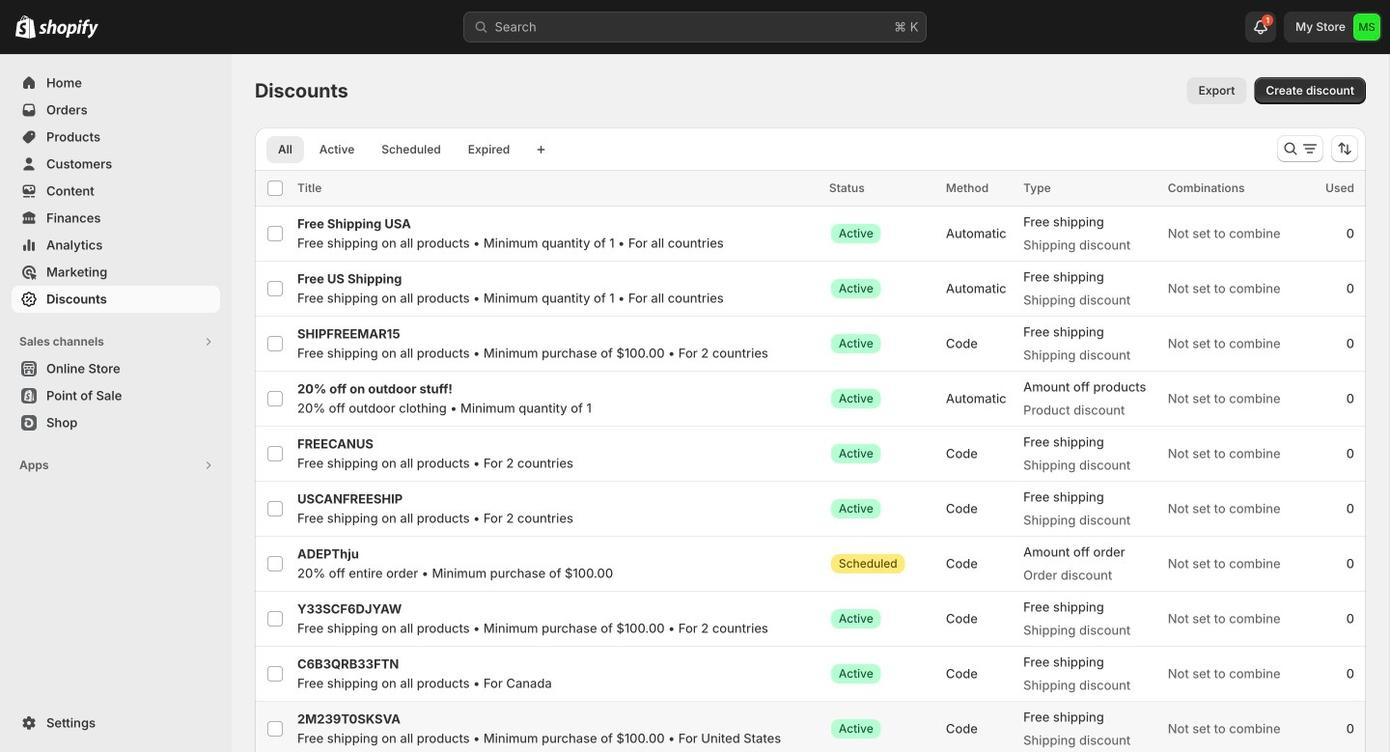 Task type: locate. For each thing, give the bounding box(es) containing it.
shopify image
[[39, 19, 99, 38]]

tab list
[[263, 135, 526, 163]]

my store image
[[1354, 14, 1381, 41]]



Task type: vqa. For each thing, say whether or not it's contained in the screenshot.
locations link
no



Task type: describe. For each thing, give the bounding box(es) containing it.
shopify image
[[15, 15, 36, 38]]



